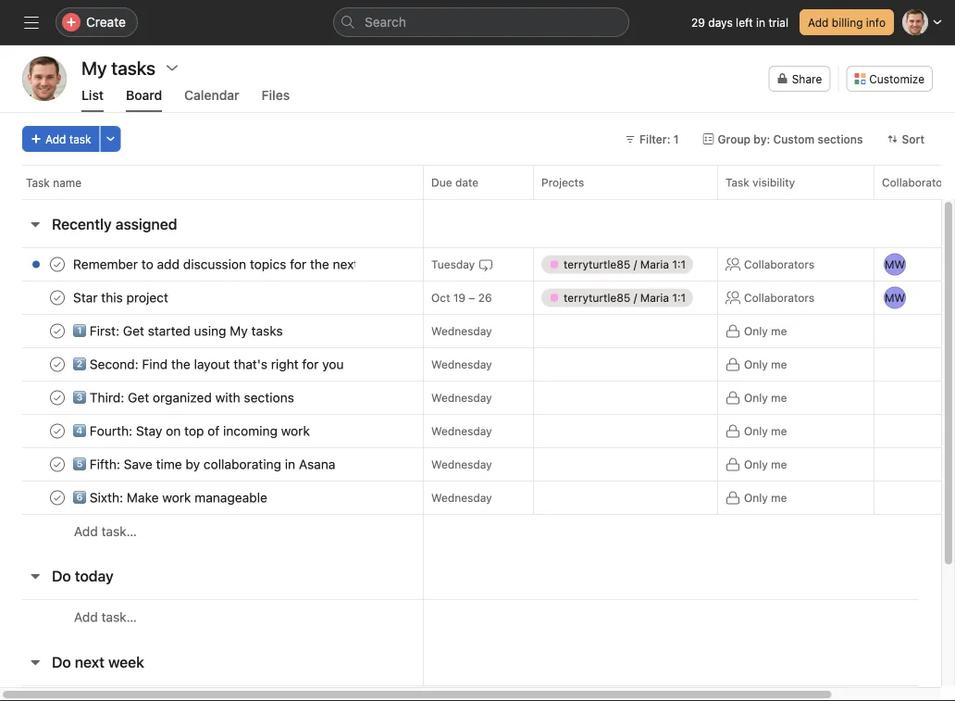 Task type: describe. For each thing, give the bounding box(es) containing it.
add down do today button at the bottom left of page
[[74, 609, 98, 625]]

my tasks
[[82, 57, 156, 78]]

wednesday for 3️⃣ third: get organized with sections cell
[[432, 391, 492, 404]]

wednesday for "4️⃣ fourth: stay on top of incoming work" cell
[[432, 425, 492, 438]]

assigned
[[116, 215, 177, 233]]

4️⃣ fourth: stay on top of incoming work cell
[[0, 414, 424, 448]]

by:
[[754, 132, 771, 145]]

only for linked projects for 3️⃣ third: get organized with sections cell
[[745, 391, 769, 404]]

completed image for completed checkbox in 1️⃣ first: get started using my tasks cell
[[46, 320, 69, 342]]

customize button
[[847, 66, 934, 92]]

repeats image
[[479, 257, 494, 272]]

add task… button for 1st add task… row
[[74, 521, 137, 542]]

task
[[69, 132, 91, 145]]

group
[[718, 132, 751, 145]]

5️⃣ fifth: save time by collaborating in asana cell
[[0, 447, 424, 482]]

4️⃣ Fourth: Stay on top of incoming work text field
[[69, 422, 316, 440]]

add left 'task'
[[45, 132, 66, 145]]

due
[[432, 176, 453, 189]]

19
[[454, 291, 466, 304]]

collapse task list for this section image for recently assigned
[[28, 217, 43, 232]]

in
[[757, 16, 766, 29]]

tuesday
[[432, 258, 475, 271]]

completed checkbox for the 1️⃣ first: get started using my tasks text field
[[46, 320, 69, 342]]

wednesday for 5️⃣ fifth: save time by collaborating in asana cell
[[432, 458, 492, 471]]

completed image for 5️⃣ fifth: save time by collaborating in asana text box
[[46, 453, 69, 476]]

3️⃣ third: get organized with sections cell
[[0, 381, 424, 415]]

linked projects for 4️⃣ fourth: stay on top of incoming work cell
[[534, 414, 719, 448]]

move tasks between sections image
[[368, 259, 379, 270]]

completed image for completed checkbox inside the 3️⃣ third: get organized with sections cell
[[46, 387, 69, 409]]

tt
[[35, 70, 54, 88]]

remember to add discussion topics for the next meeting cell
[[0, 247, 424, 282]]

add left billing
[[809, 16, 829, 29]]

collaborators for tuesday
[[745, 258, 815, 271]]

add task… for second add task… row from the top of the page
[[74, 609, 137, 625]]

search button
[[333, 7, 630, 37]]

completed checkbox for 6️⃣ sixth: make work manageable text field
[[46, 487, 69, 509]]

star this project cell
[[0, 281, 424, 315]]

do for do next week
[[52, 653, 71, 671]]

linked projects for 2️⃣ second: find the layout that's right for you cell
[[534, 347, 719, 382]]

expand sidebar image
[[24, 15, 39, 30]]

me for linked projects for 1️⃣ first: get started using my tasks cell
[[772, 325, 788, 338]]

task name
[[26, 176, 82, 189]]

create
[[86, 14, 126, 30]]

29 days left in trial
[[692, 16, 789, 29]]

list
[[82, 88, 104, 103]]

me for linked projects for 3️⃣ third: get organized with sections cell
[[772, 391, 788, 404]]

board
[[126, 88, 162, 103]]

search
[[365, 14, 407, 30]]

add task
[[45, 132, 91, 145]]

task visibility
[[726, 176, 796, 189]]

oct
[[432, 291, 451, 304]]

header recently assigned tree grid
[[0, 246, 956, 548]]

only me for linked projects for 5️⃣ fifth: save time by collaborating in asana cell
[[745, 458, 788, 471]]

completed checkbox for star this project "text field" at left top
[[46, 287, 69, 309]]

completed checkbox for the 3️⃣ third: get organized with sections text box
[[46, 387, 69, 409]]

add task button
[[22, 126, 100, 152]]

linked projects for 5️⃣ fifth: save time by collaborating in asana cell
[[534, 447, 719, 482]]

1
[[674, 132, 679, 145]]

1️⃣ first: get started using my tasks cell
[[0, 314, 424, 348]]

show options image
[[165, 60, 180, 75]]

more actions image
[[105, 133, 116, 144]]

billing
[[833, 16, 864, 29]]

next
[[75, 653, 105, 671]]

tt button
[[22, 57, 67, 101]]

Completed checkbox
[[46, 453, 69, 476]]

2️⃣ Second: Find the layout that's right for you text field
[[69, 355, 350, 374]]

task name column header
[[22, 165, 429, 199]]

filter:
[[640, 132, 671, 145]]

name
[[53, 176, 82, 189]]

recently assigned
[[52, 215, 177, 233]]

do today button
[[52, 559, 114, 593]]

only for linked projects for 4️⃣ fourth: stay on top of incoming work cell
[[745, 425, 769, 438]]

only me for 'linked projects for 2️⃣ second: find the layout that's right for you' cell
[[745, 358, 788, 371]]

1 add task… row from the top
[[0, 514, 956, 548]]

completed checkbox inside remember to add discussion topics for the next meeting cell
[[46, 253, 69, 276]]

task for task visibility
[[726, 176, 750, 189]]

completed image for completed checkbox inside the the "6️⃣ sixth: make work manageable" cell
[[46, 487, 69, 509]]

completed image for completed checkbox within the remember to add discussion topics for the next meeting cell
[[46, 253, 69, 276]]

visibility
[[753, 176, 796, 189]]

add task… button for second add task… row from the top of the page
[[74, 607, 137, 628]]

only me for linked projects for 3️⃣ third: get organized with sections cell
[[745, 391, 788, 404]]



Task type: locate. For each thing, give the bounding box(es) containing it.
collapse task list for this section image down task name
[[28, 217, 43, 232]]

due date
[[432, 176, 479, 189]]

add task… up today on the bottom left of the page
[[74, 524, 137, 539]]

collapse task list for this section image
[[28, 655, 43, 670]]

add task… button inside header recently assigned tree grid
[[74, 521, 137, 542]]

5 only me from the top
[[745, 458, 788, 471]]

completed image inside 5️⃣ fifth: save time by collaborating in asana cell
[[46, 453, 69, 476]]

1 collapse task list for this section image from the top
[[28, 217, 43, 232]]

only for 'linked projects for 2️⃣ second: find the layout that's right for you' cell
[[745, 358, 769, 371]]

only for linked projects for 5️⃣ fifth: save time by collaborating in asana cell
[[745, 458, 769, 471]]

completed checkbox inside the "6️⃣ sixth: make work manageable" cell
[[46, 487, 69, 509]]

sort
[[903, 132, 925, 145]]

only me for "linked projects for 6️⃣ sixth: make work manageable" cell
[[745, 491, 788, 504]]

collapse task list for this section image for do today
[[28, 569, 43, 584]]

2 only me from the top
[[745, 358, 788, 371]]

2 completed checkbox from the top
[[46, 287, 69, 309]]

2 collapse task list for this section image from the top
[[28, 569, 43, 584]]

completed image for completed checkbox in star this project cell
[[46, 287, 69, 309]]

task
[[26, 176, 50, 189], [726, 176, 750, 189]]

1 completed image from the top
[[46, 420, 69, 442]]

2 add task… button from the top
[[74, 607, 137, 628]]

group by: custom sections
[[718, 132, 864, 145]]

2 vertical spatial collaborators
[[745, 291, 815, 304]]

completed checkbox for 2️⃣ second: find the layout that's right for you text box
[[46, 353, 69, 376]]

4 wednesday from the top
[[432, 425, 492, 438]]

1 task… from the top
[[101, 524, 137, 539]]

only for "linked projects for 6️⃣ sixth: make work manageable" cell
[[745, 491, 769, 504]]

trial
[[769, 16, 789, 29]]

add inside header recently assigned tree grid
[[74, 524, 98, 539]]

3 me from the top
[[772, 391, 788, 404]]

29
[[692, 16, 706, 29]]

search list box
[[333, 7, 630, 37]]

5 wednesday from the top
[[432, 458, 492, 471]]

sections
[[818, 132, 864, 145]]

1 vertical spatial collaborators
[[745, 258, 815, 271]]

task…
[[101, 524, 137, 539], [101, 609, 137, 625]]

task for task name
[[26, 176, 50, 189]]

3 wednesday from the top
[[432, 391, 492, 404]]

4 only from the top
[[745, 425, 769, 438]]

do
[[52, 567, 71, 585], [52, 653, 71, 671]]

add billing info button
[[800, 9, 895, 35]]

me for 'linked projects for 2️⃣ second: find the layout that's right for you' cell
[[772, 358, 788, 371]]

collaborators
[[883, 176, 953, 189], [745, 258, 815, 271], [745, 291, 815, 304]]

1 add task… button from the top
[[74, 521, 137, 542]]

4 only me from the top
[[745, 425, 788, 438]]

completed image inside star this project cell
[[46, 287, 69, 309]]

wednesday
[[432, 325, 492, 338], [432, 358, 492, 371], [432, 391, 492, 404], [432, 425, 492, 438], [432, 458, 492, 471], [432, 491, 492, 504]]

recently assigned button
[[52, 207, 177, 241]]

collaborators for oct 19
[[745, 291, 815, 304]]

0 vertical spatial collapse task list for this section image
[[28, 217, 43, 232]]

do next week
[[52, 653, 144, 671]]

completed image inside "4️⃣ fourth: stay on top of incoming work" cell
[[46, 420, 69, 442]]

only me for linked projects for 1️⃣ first: get started using my tasks cell
[[745, 325, 788, 338]]

completed checkbox inside "4️⃣ fourth: stay on top of incoming work" cell
[[46, 420, 69, 442]]

1 wednesday from the top
[[432, 325, 492, 338]]

2 add task… from the top
[[74, 609, 137, 625]]

2 completed image from the top
[[46, 287, 69, 309]]

add task…
[[74, 524, 137, 539], [74, 609, 137, 625]]

add up the do today
[[74, 524, 98, 539]]

0 vertical spatial completed image
[[46, 420, 69, 442]]

do for do today
[[52, 567, 71, 585]]

only for linked projects for 1️⃣ first: get started using my tasks cell
[[745, 325, 769, 338]]

0 vertical spatial add task…
[[74, 524, 137, 539]]

0 vertical spatial add task… row
[[0, 514, 956, 548]]

Completed checkbox
[[46, 253, 69, 276], [46, 287, 69, 309], [46, 320, 69, 342], [46, 353, 69, 376], [46, 387, 69, 409], [46, 420, 69, 442], [46, 487, 69, 509]]

collapse task list for this section image
[[28, 217, 43, 232], [28, 569, 43, 584]]

6 me from the top
[[772, 491, 788, 504]]

2 task… from the top
[[101, 609, 137, 625]]

add task… row
[[0, 514, 956, 548], [0, 599, 956, 634]]

completed image inside 2️⃣ second: find the layout that's right for you "cell"
[[46, 353, 69, 376]]

info
[[867, 16, 886, 29]]

completed image inside 1️⃣ first: get started using my tasks cell
[[46, 320, 69, 342]]

completed image
[[46, 253, 69, 276], [46, 287, 69, 309], [46, 320, 69, 342], [46, 353, 69, 376], [46, 387, 69, 409], [46, 487, 69, 509]]

linked projects for 6️⃣ sixth: make work manageable cell
[[534, 481, 719, 515]]

1 vertical spatial completed image
[[46, 453, 69, 476]]

5 me from the top
[[772, 458, 788, 471]]

files
[[262, 88, 290, 103]]

task… inside header recently assigned tree grid
[[101, 524, 137, 539]]

completed checkbox inside 3️⃣ third: get organized with sections cell
[[46, 387, 69, 409]]

row containing task name
[[0, 165, 956, 199]]

1 vertical spatial task…
[[101, 609, 137, 625]]

task… up today on the bottom left of the page
[[101, 524, 137, 539]]

completed checkbox inside star this project cell
[[46, 287, 69, 309]]

1 me from the top
[[772, 325, 788, 338]]

do left today on the bottom left of the page
[[52, 567, 71, 585]]

7 completed checkbox from the top
[[46, 487, 69, 509]]

linked projects for 1️⃣ first: get started using my tasks cell
[[534, 314, 719, 348]]

wednesday for 1️⃣ first: get started using my tasks cell
[[432, 325, 492, 338]]

task inside column header
[[26, 176, 50, 189]]

only
[[745, 325, 769, 338], [745, 358, 769, 371], [745, 391, 769, 404], [745, 425, 769, 438], [745, 458, 769, 471], [745, 491, 769, 504]]

add task… down today on the bottom left of the page
[[74, 609, 137, 625]]

completed image inside remember to add discussion topics for the next meeting cell
[[46, 253, 69, 276]]

1 vertical spatial add task… button
[[74, 607, 137, 628]]

share
[[793, 72, 823, 85]]

1 vertical spatial do
[[52, 653, 71, 671]]

oct 19 – 26
[[432, 291, 492, 304]]

only me for linked projects for 4️⃣ fourth: stay on top of incoming work cell
[[745, 425, 788, 438]]

1 vertical spatial add task… row
[[0, 599, 956, 634]]

completed image for completed checkbox within the 2️⃣ second: find the layout that's right for you "cell"
[[46, 353, 69, 376]]

group by: custom sections button
[[695, 126, 872, 152]]

4 completed checkbox from the top
[[46, 353, 69, 376]]

add task… button
[[74, 521, 137, 542], [74, 607, 137, 628]]

do today
[[52, 567, 114, 585]]

1 vertical spatial add task…
[[74, 609, 137, 625]]

me for linked projects for 5️⃣ fifth: save time by collaborating in asana cell
[[772, 458, 788, 471]]

2 do from the top
[[52, 653, 71, 671]]

completed image inside 3️⃣ third: get organized with sections cell
[[46, 387, 69, 409]]

Remember to add discussion topics for the next meeting text field
[[69, 255, 357, 274]]

6 only me from the top
[[745, 491, 788, 504]]

custom
[[774, 132, 815, 145]]

2️⃣ second: find the layout that's right for you cell
[[0, 347, 424, 382]]

6️⃣ sixth: make work manageable cell
[[0, 481, 424, 515]]

task left visibility
[[726, 176, 750, 189]]

linked projects for 3️⃣ third: get organized with sections cell
[[534, 381, 719, 415]]

filter: 1
[[640, 132, 679, 145]]

calendar
[[184, 88, 240, 103]]

3 only me from the top
[[745, 391, 788, 404]]

3 only from the top
[[745, 391, 769, 404]]

0 horizontal spatial task
[[26, 176, 50, 189]]

6 completed checkbox from the top
[[46, 420, 69, 442]]

–
[[469, 291, 476, 304]]

completed image inside the "6️⃣ sixth: make work manageable" cell
[[46, 487, 69, 509]]

me for "linked projects for 6️⃣ sixth: make work manageable" cell
[[772, 491, 788, 504]]

1 task from the left
[[26, 176, 50, 189]]

row containing oct 19
[[0, 279, 956, 316]]

row
[[0, 165, 956, 199], [22, 198, 956, 200], [0, 246, 956, 283], [0, 279, 956, 316], [0, 313, 956, 350], [0, 346, 956, 383], [0, 379, 956, 416], [0, 413, 956, 450], [0, 446, 956, 483], [0, 479, 956, 516], [0, 685, 956, 701]]

5 completed checkbox from the top
[[46, 387, 69, 409]]

1 vertical spatial collapse task list for this section image
[[28, 569, 43, 584]]

1️⃣ First: Get started using My tasks text field
[[69, 322, 289, 340]]

add task… button up today on the bottom left of the page
[[74, 521, 137, 542]]

completed checkbox inside 2️⃣ second: find the layout that's right for you "cell"
[[46, 353, 69, 376]]

only me
[[745, 325, 788, 338], [745, 358, 788, 371], [745, 391, 788, 404], [745, 425, 788, 438], [745, 458, 788, 471], [745, 491, 788, 504]]

collapse task list for this section image left the do today
[[28, 569, 43, 584]]

completed checkbox for 4️⃣ fourth: stay on top of incoming work text field
[[46, 420, 69, 442]]

Star this project text field
[[69, 289, 174, 307]]

create button
[[56, 7, 138, 37]]

5 only from the top
[[745, 458, 769, 471]]

1 add task… from the top
[[74, 524, 137, 539]]

2 me from the top
[[772, 358, 788, 371]]

wednesday for 2️⃣ second: find the layout that's right for you "cell"
[[432, 358, 492, 371]]

completed checkbox inside 1️⃣ first: get started using my tasks cell
[[46, 320, 69, 342]]

6 wednesday from the top
[[432, 491, 492, 504]]

26
[[479, 291, 492, 304]]

2 completed image from the top
[[46, 453, 69, 476]]

customize
[[870, 72, 925, 85]]

projects
[[542, 176, 585, 189]]

week
[[108, 653, 144, 671]]

0 vertical spatial collaborators
[[883, 176, 953, 189]]

0 vertical spatial do
[[52, 567, 71, 585]]

me
[[772, 325, 788, 338], [772, 358, 788, 371], [772, 391, 788, 404], [772, 425, 788, 438], [772, 458, 788, 471], [772, 491, 788, 504]]

add billing info
[[809, 16, 886, 29]]

files link
[[262, 88, 290, 112]]

add task… inside header recently assigned tree grid
[[74, 524, 137, 539]]

recently
[[52, 215, 112, 233]]

1 only from the top
[[745, 325, 769, 338]]

3 completed image from the top
[[46, 320, 69, 342]]

add task… button down today on the bottom left of the page
[[74, 607, 137, 628]]

5️⃣ Fifth: Save time by collaborating in Asana text field
[[69, 455, 341, 474]]

task left the name
[[26, 176, 50, 189]]

completed image
[[46, 420, 69, 442], [46, 453, 69, 476]]

1 completed checkbox from the top
[[46, 253, 69, 276]]

do inside button
[[52, 653, 71, 671]]

do right collapse task list for this section icon
[[52, 653, 71, 671]]

1 do from the top
[[52, 567, 71, 585]]

filter: 1 button
[[617, 126, 688, 152]]

6 completed image from the top
[[46, 487, 69, 509]]

2 only from the top
[[745, 358, 769, 371]]

0 vertical spatial task…
[[101, 524, 137, 539]]

1 completed image from the top
[[46, 253, 69, 276]]

days
[[709, 16, 733, 29]]

board link
[[126, 88, 162, 112]]

add task… for 1st add task… row
[[74, 524, 137, 539]]

do inside button
[[52, 567, 71, 585]]

do next week button
[[52, 646, 144, 679]]

date
[[456, 176, 479, 189]]

sort button
[[879, 126, 934, 152]]

left
[[736, 16, 754, 29]]

wednesday for the "6️⃣ sixth: make work manageable" cell at the left of the page
[[432, 491, 492, 504]]

2 add task… row from the top
[[0, 599, 956, 634]]

1 only me from the top
[[745, 325, 788, 338]]

me for linked projects for 4️⃣ fourth: stay on top of incoming work cell
[[772, 425, 788, 438]]

4 me from the top
[[772, 425, 788, 438]]

5 completed image from the top
[[46, 387, 69, 409]]

add
[[809, 16, 829, 29], [45, 132, 66, 145], [74, 524, 98, 539], [74, 609, 98, 625]]

1 horizontal spatial task
[[726, 176, 750, 189]]

6 only from the top
[[745, 491, 769, 504]]

0 vertical spatial add task… button
[[74, 521, 137, 542]]

task… up week
[[101, 609, 137, 625]]

calendar link
[[184, 88, 240, 112]]

2 wednesday from the top
[[432, 358, 492, 371]]

row containing tuesday
[[0, 246, 956, 283]]

share button
[[769, 66, 831, 92]]

today
[[75, 567, 114, 585]]

6️⃣ Sixth: Make work manageable text field
[[69, 489, 273, 507]]

2 task from the left
[[726, 176, 750, 189]]

completed image for 4️⃣ fourth: stay on top of incoming work text field
[[46, 420, 69, 442]]

list link
[[82, 88, 104, 112]]

3️⃣ Third: Get organized with sections text field
[[69, 389, 300, 407]]

3 completed checkbox from the top
[[46, 320, 69, 342]]

4 completed image from the top
[[46, 353, 69, 376]]



Task type: vqa. For each thing, say whether or not it's contained in the screenshot.
the bottommost A
no



